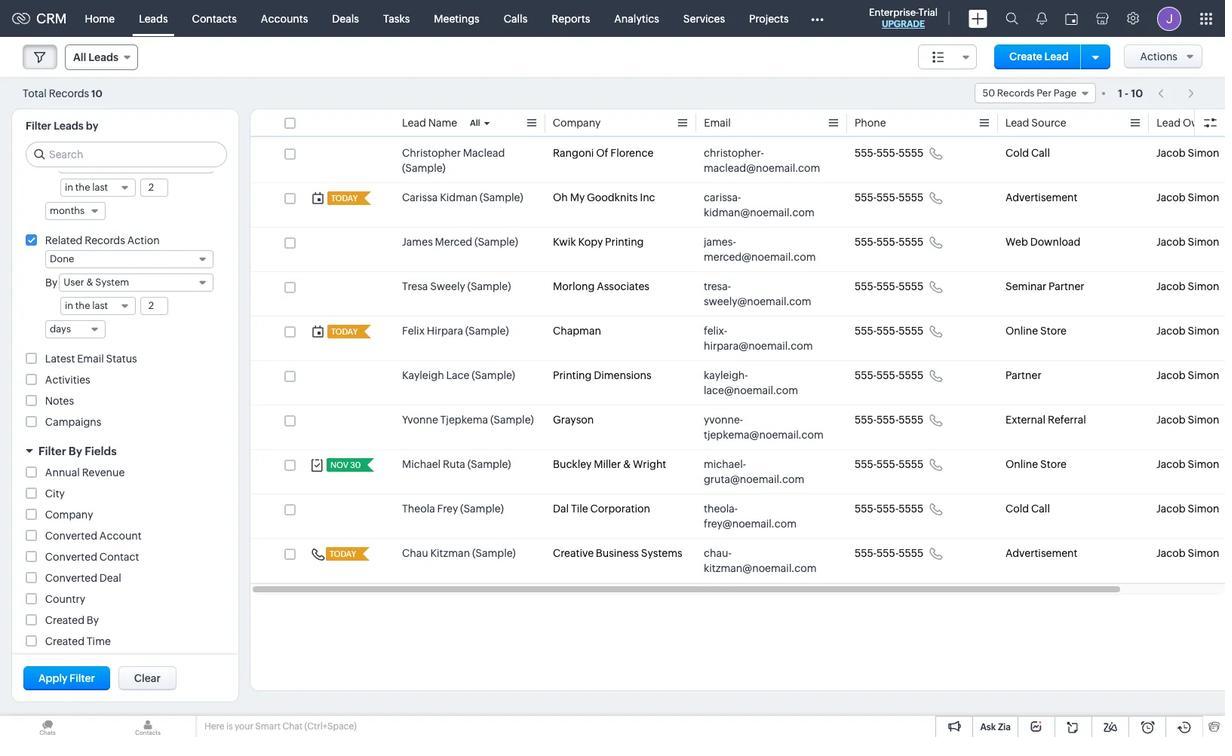 Task type: locate. For each thing, give the bounding box(es) containing it.
last down "user & system"
[[92, 300, 108, 312]]

1 vertical spatial the
[[75, 300, 90, 312]]

search image
[[1006, 12, 1019, 25]]

0 vertical spatial in the last
[[65, 182, 108, 193]]

leads right home link
[[139, 12, 168, 25]]

2 converted from the top
[[45, 552, 97, 564]]

yvonne tjepkema (sample) link
[[402, 413, 534, 428]]

10 jacob simon from the top
[[1157, 548, 1220, 560]]

ruta
[[443, 459, 465, 471]]

(sample) inside yvonne tjepkema (sample) link
[[490, 414, 534, 426]]

jacob for theola- frey@noemail.com
[[1157, 503, 1186, 515]]

navigation
[[1151, 82, 1203, 104]]

2 simon from the top
[[1188, 192, 1220, 204]]

systems
[[641, 548, 683, 560]]

0 vertical spatial advertisement
[[1006, 192, 1078, 204]]

the for days
[[75, 300, 90, 312]]

1 converted from the top
[[45, 530, 97, 543]]

1 created from the top
[[45, 615, 85, 627]]

converted up converted deal
[[45, 552, 97, 564]]

2 vertical spatial leads
[[54, 120, 84, 132]]

& inside field
[[86, 277, 93, 288]]

cold call
[[1006, 147, 1050, 159], [1006, 503, 1050, 515]]

created down country
[[45, 615, 85, 627]]

1 vertical spatial in
[[65, 300, 73, 312]]

jacob
[[1157, 147, 1186, 159], [1157, 192, 1186, 204], [1157, 236, 1186, 248], [1157, 281, 1186, 293], [1157, 325, 1186, 337], [1157, 370, 1186, 382], [1157, 414, 1186, 426], [1157, 459, 1186, 471], [1157, 503, 1186, 515], [1157, 548, 1186, 560]]

jacob simon for felix- hirpara@noemail.com
[[1157, 325, 1220, 337]]

10 jacob from the top
[[1157, 548, 1186, 560]]

6 5555 from the top
[[899, 370, 924, 382]]

1 horizontal spatial by
[[69, 445, 82, 458]]

email right latest at top left
[[77, 353, 104, 365]]

call
[[1031, 147, 1050, 159], [1031, 503, 1050, 515]]

profile image
[[1157, 6, 1182, 31]]

contacts
[[192, 12, 237, 25]]

(sample) inside felix hirpara (sample) link
[[465, 325, 509, 337]]

1 vertical spatial store
[[1041, 459, 1067, 471]]

4 5555 from the top
[[899, 281, 924, 293]]

5 5555 from the top
[[899, 325, 924, 337]]

filter inside button
[[70, 673, 95, 685]]

1 horizontal spatial company
[[553, 117, 601, 129]]

simon for chau- kitzman@noemail.com
[[1188, 548, 1220, 560]]

calls
[[504, 12, 528, 25]]

0 horizontal spatial by
[[45, 277, 58, 289]]

jacob simon for tresa- sweely@noemail.com
[[1157, 281, 1220, 293]]

1 online from the top
[[1006, 325, 1038, 337]]

online store down seminar partner
[[1006, 325, 1067, 337]]

converted deal
[[45, 573, 121, 585]]

advertisement for carissa- kidman@noemail.com
[[1006, 192, 1078, 204]]

tresa- sweely@noemail.com
[[704, 281, 812, 308]]

frey@noemail.com
[[704, 518, 797, 530]]

10 right "-"
[[1131, 87, 1143, 99]]

company
[[553, 117, 601, 129], [45, 509, 93, 521]]

1 vertical spatial by
[[69, 445, 82, 458]]

2 call from the top
[[1031, 503, 1050, 515]]

printing right kopy
[[605, 236, 644, 248]]

1 horizontal spatial leads
[[89, 51, 118, 63]]

4 jacob from the top
[[1157, 281, 1186, 293]]

1 vertical spatial leads
[[89, 51, 118, 63]]

1 vertical spatial company
[[45, 509, 93, 521]]

in up months
[[65, 182, 73, 193]]

the up the months 'field'
[[75, 182, 90, 193]]

filter for filter by fields
[[38, 445, 66, 458]]

meetings
[[434, 12, 480, 25]]

6 jacob simon from the top
[[1157, 370, 1220, 382]]

1 vertical spatial online store
[[1006, 459, 1067, 471]]

5555 for felix- hirpara@noemail.com
[[899, 325, 924, 337]]

converted up converted contact
[[45, 530, 97, 543]]

8 jacob simon from the top
[[1157, 459, 1220, 471]]

jacob simon for theola- frey@noemail.com
[[1157, 503, 1220, 515]]

lead left source
[[1006, 117, 1030, 129]]

1 vertical spatial in the last field
[[60, 297, 136, 315]]

in the last field down "user & system"
[[60, 297, 136, 315]]

printing dimensions
[[553, 370, 652, 382]]

1 the from the top
[[75, 182, 90, 193]]

(sample) inside chau kitzman (sample) link
[[472, 548, 516, 560]]

system
[[95, 277, 129, 288]]

crm
[[36, 11, 67, 26]]

online
[[1006, 325, 1038, 337], [1006, 459, 1038, 471]]

online store down "external referral"
[[1006, 459, 1067, 471]]

(sample) inside christopher maclead (sample)
[[402, 162, 446, 174]]

simon for kayleigh- lace@noemail.com
[[1188, 370, 1220, 382]]

0 horizontal spatial leads
[[54, 120, 84, 132]]

30
[[350, 461, 361, 470]]

in the last for days
[[65, 300, 108, 312]]

2 horizontal spatial by
[[87, 615, 99, 627]]

lead right create
[[1045, 51, 1069, 63]]

1 vertical spatial converted
[[45, 552, 97, 564]]

1 vertical spatial call
[[1031, 503, 1050, 515]]

jacob for james- merced@noemail.com
[[1157, 236, 1186, 248]]

oh
[[553, 192, 568, 204]]

records up done field
[[85, 235, 125, 247]]

records right 50
[[997, 88, 1035, 99]]

50 Records Per Page field
[[975, 83, 1096, 103]]

lead left owner at the right top of the page
[[1157, 117, 1181, 129]]

1 advertisement from the top
[[1006, 192, 1078, 204]]

0 horizontal spatial all
[[73, 51, 86, 63]]

james- merced@noemail.com link
[[704, 235, 825, 265]]

(sample) inside michael ruta (sample) link
[[468, 459, 511, 471]]

0 vertical spatial created
[[45, 615, 85, 627]]

0 vertical spatial company
[[553, 117, 601, 129]]

0 vertical spatial filter
[[26, 120, 51, 132]]

& right user
[[86, 277, 93, 288]]

profile element
[[1148, 0, 1191, 37]]

(sample) inside carissa kidman (sample) link
[[480, 192, 523, 204]]

cold for christopher- maclead@noemail.com
[[1006, 147, 1029, 159]]

2 online from the top
[[1006, 459, 1038, 471]]

(sample) inside james merced (sample) link
[[475, 236, 518, 248]]

5 jacob from the top
[[1157, 325, 1186, 337]]

email up christopher-
[[704, 117, 731, 129]]

account
[[99, 530, 142, 543]]

1 vertical spatial partner
[[1006, 370, 1042, 382]]

1 555-555-5555 from the top
[[855, 147, 924, 159]]

2 the from the top
[[75, 300, 90, 312]]

0 vertical spatial leads
[[139, 12, 168, 25]]

7 simon from the top
[[1188, 414, 1220, 426]]

1 in from the top
[[65, 182, 73, 193]]

rangoni
[[553, 147, 594, 159]]

2 online store from the top
[[1006, 459, 1067, 471]]

tresa-
[[704, 281, 731, 293]]

jacob simon
[[1157, 147, 1220, 159], [1157, 192, 1220, 204], [1157, 236, 1220, 248], [1157, 281, 1220, 293], [1157, 325, 1220, 337], [1157, 370, 1220, 382], [1157, 414, 1220, 426], [1157, 459, 1220, 471], [1157, 503, 1220, 515], [1157, 548, 1220, 560]]

converted for converted contact
[[45, 552, 97, 564]]

sweely
[[430, 281, 465, 293]]

9 555-555-5555 from the top
[[855, 503, 924, 515]]

1 horizontal spatial printing
[[605, 236, 644, 248]]

None text field
[[141, 298, 167, 315]]

hirpara@noemail.com
[[704, 340, 813, 352]]

0 horizontal spatial partner
[[1006, 370, 1042, 382]]

here
[[204, 722, 224, 733]]

online for michael- gruta@noemail.com
[[1006, 459, 1038, 471]]

in the last field up the months 'field'
[[60, 179, 136, 197]]

company down city
[[45, 509, 93, 521]]

0 horizontal spatial 10
[[91, 88, 102, 99]]

2 created from the top
[[45, 636, 85, 648]]

printing up grayson
[[553, 370, 592, 382]]

merced
[[435, 236, 473, 248]]

(sample) for yvonne tjepkema (sample)
[[490, 414, 534, 426]]

2 advertisement from the top
[[1006, 548, 1078, 560]]

lace@noemail.com
[[704, 385, 798, 397]]

converted for converted deal
[[45, 573, 97, 585]]

9 5555 from the top
[[899, 503, 924, 515]]

None field
[[918, 45, 977, 69], [59, 155, 214, 174], [59, 155, 214, 174]]

1 vertical spatial today
[[331, 327, 358, 337]]

jacob for tresa- sweely@noemail.com
[[1157, 281, 1186, 293]]

(sample) right frey
[[460, 503, 504, 515]]

lead inside button
[[1045, 51, 1069, 63]]

0 vertical spatial today link
[[327, 192, 359, 205]]

1 cold from the top
[[1006, 147, 1029, 159]]

555-555-5555 for theola- frey@noemail.com
[[855, 503, 924, 515]]

all inside all leads field
[[73, 51, 86, 63]]

5555 for yvonne- tjepkema@noemail.com
[[899, 414, 924, 426]]

time
[[87, 636, 111, 648]]

partner up external
[[1006, 370, 1042, 382]]

call for theola- frey@noemail.com
[[1031, 503, 1050, 515]]

advertisement
[[1006, 192, 1078, 204], [1006, 548, 1078, 560]]

0 vertical spatial converted
[[45, 530, 97, 543]]

filter right the apply
[[70, 673, 95, 685]]

2 jacob from the top
[[1157, 192, 1186, 204]]

simon for yvonne- tjepkema@noemail.com
[[1188, 414, 1220, 426]]

2 jacob simon from the top
[[1157, 192, 1220, 204]]

8 simon from the top
[[1188, 459, 1220, 471]]

3 jacob simon from the top
[[1157, 236, 1220, 248]]

by for filter
[[69, 445, 82, 458]]

(sample) for james merced (sample)
[[475, 236, 518, 248]]

1 vertical spatial filter
[[38, 445, 66, 458]]

(sample) right kitzman
[[472, 548, 516, 560]]

10 up by
[[91, 88, 102, 99]]

company up rangoni
[[553, 117, 601, 129]]

leads left by
[[54, 120, 84, 132]]

row group containing christopher maclead (sample)
[[251, 139, 1225, 584]]

today
[[331, 194, 358, 203], [331, 327, 358, 337], [330, 550, 356, 559]]

in the last field
[[60, 179, 136, 197], [60, 297, 136, 315]]

filter down 'total'
[[26, 120, 51, 132]]

0 horizontal spatial email
[[77, 353, 104, 365]]

1 vertical spatial email
[[77, 353, 104, 365]]

5555 for carissa- kidman@noemail.com
[[899, 192, 924, 204]]

filter
[[26, 120, 51, 132], [38, 445, 66, 458], [70, 673, 95, 685]]

(sample)
[[402, 162, 446, 174], [480, 192, 523, 204], [475, 236, 518, 248], [468, 281, 511, 293], [465, 325, 509, 337], [472, 370, 515, 382], [490, 414, 534, 426], [468, 459, 511, 471], [460, 503, 504, 515], [472, 548, 516, 560]]

1 online store from the top
[[1006, 325, 1067, 337]]

0 vertical spatial all
[[73, 51, 86, 63]]

converted account
[[45, 530, 142, 543]]

3 555-555-5555 from the top
[[855, 236, 924, 248]]

all
[[73, 51, 86, 63], [470, 118, 480, 128]]

kayleigh-
[[704, 370, 748, 382]]

0 horizontal spatial &
[[86, 277, 93, 288]]

miller
[[594, 459, 621, 471]]

records up the filter leads by
[[49, 87, 89, 99]]

jacob for carissa- kidman@noemail.com
[[1157, 192, 1186, 204]]

6 simon from the top
[[1188, 370, 1220, 382]]

all up maclead
[[470, 118, 480, 128]]

2 vertical spatial converted
[[45, 573, 97, 585]]

yvonne- tjepkema@noemail.com
[[704, 414, 824, 441]]

2 vertical spatial today
[[330, 550, 356, 559]]

1 vertical spatial cold call
[[1006, 503, 1050, 515]]

filter for filter leads by
[[26, 120, 51, 132]]

leads inside field
[[89, 51, 118, 63]]

by left user
[[45, 277, 58, 289]]

jacob simon for carissa- kidman@noemail.com
[[1157, 192, 1220, 204]]

5 simon from the top
[[1188, 325, 1220, 337]]

1 jacob simon from the top
[[1157, 147, 1220, 159]]

chau
[[402, 548, 428, 560]]

1
[[1118, 87, 1123, 99]]

1 in the last from the top
[[65, 182, 108, 193]]

4 simon from the top
[[1188, 281, 1220, 293]]

2 vertical spatial filter
[[70, 673, 95, 685]]

(sample) inside theola frey (sample) link
[[460, 503, 504, 515]]

5555 for christopher- maclead@noemail.com
[[899, 147, 924, 159]]

10 555-555-5555 from the top
[[855, 548, 924, 560]]

0 horizontal spatial printing
[[553, 370, 592, 382]]

buckley
[[553, 459, 592, 471]]

0 vertical spatial last
[[92, 182, 108, 193]]

(sample) right sweely
[[468, 281, 511, 293]]

filter inside dropdown button
[[38, 445, 66, 458]]

create lead button
[[995, 45, 1084, 69]]

555-555-5555 for michael- gruta@noemail.com
[[855, 459, 924, 471]]

store down "external referral"
[[1041, 459, 1067, 471]]

9 jacob simon from the top
[[1157, 503, 1220, 515]]

0 vertical spatial in
[[65, 182, 73, 193]]

3 5555 from the top
[[899, 236, 924, 248]]

0 vertical spatial in the last field
[[60, 179, 136, 197]]

8 5555 from the top
[[899, 459, 924, 471]]

10 5555 from the top
[[899, 548, 924, 560]]

1 jacob from the top
[[1157, 147, 1186, 159]]

kayleigh
[[402, 370, 444, 382]]

lead left the name
[[402, 117, 426, 129]]

by up "time"
[[87, 615, 99, 627]]

(sample) down the christopher
[[402, 162, 446, 174]]

row group
[[251, 139, 1225, 584]]

1 horizontal spatial email
[[704, 117, 731, 129]]

9 simon from the top
[[1188, 503, 1220, 515]]

2 vertical spatial by
[[87, 615, 99, 627]]

search element
[[997, 0, 1028, 37]]

advertisement for chau- kitzman@noemail.com
[[1006, 548, 1078, 560]]

(sample) inside the tresa sweely (sample) link
[[468, 281, 511, 293]]

online down seminar
[[1006, 325, 1038, 337]]

created down created by at the left of the page
[[45, 636, 85, 648]]

1 vertical spatial created
[[45, 636, 85, 648]]

1 simon from the top
[[1188, 147, 1220, 159]]

-
[[1125, 87, 1129, 99]]

7 555-555-5555 from the top
[[855, 414, 924, 426]]

2 in from the top
[[65, 300, 73, 312]]

& right miller
[[623, 459, 631, 471]]

1 vertical spatial last
[[92, 300, 108, 312]]

today link for felix
[[327, 325, 359, 339]]

2 last from the top
[[92, 300, 108, 312]]

0 vertical spatial cold call
[[1006, 147, 1050, 159]]

theola frey (sample)
[[402, 503, 504, 515]]

name
[[428, 117, 457, 129]]

0 vertical spatial online store
[[1006, 325, 1067, 337]]

last up the months 'field'
[[92, 182, 108, 193]]

0 vertical spatial cold
[[1006, 147, 1029, 159]]

0 vertical spatial online
[[1006, 325, 1038, 337]]

1 call from the top
[[1031, 147, 1050, 159]]

1 vertical spatial all
[[470, 118, 480, 128]]

(sample) right kidman
[[480, 192, 523, 204]]

by
[[86, 120, 98, 132]]

2 cold from the top
[[1006, 503, 1029, 515]]

christopher
[[402, 147, 461, 159]]

simon for felix- hirpara@noemail.com
[[1188, 325, 1220, 337]]

1 horizontal spatial all
[[470, 118, 480, 128]]

0 vertical spatial the
[[75, 182, 90, 193]]

jacob simon for kayleigh- lace@noemail.com
[[1157, 370, 1220, 382]]

(sample) for theola frey (sample)
[[460, 503, 504, 515]]

meetings link
[[422, 0, 492, 37]]

2 5555 from the top
[[899, 192, 924, 204]]

None text field
[[141, 180, 167, 196]]

signals image
[[1037, 12, 1047, 25]]

(sample) inside kayleigh lace (sample) link
[[472, 370, 515, 382]]

jacob for michael- gruta@noemail.com
[[1157, 459, 1186, 471]]

chats image
[[0, 717, 95, 738]]

0 vertical spatial store
[[1041, 325, 1067, 337]]

(sample) right the "tjepkema"
[[490, 414, 534, 426]]

1 horizontal spatial 10
[[1131, 87, 1143, 99]]

converted for converted account
[[45, 530, 97, 543]]

2 555-555-5555 from the top
[[855, 192, 924, 204]]

0 vertical spatial today
[[331, 194, 358, 203]]

1 vertical spatial today link
[[327, 325, 359, 339]]

leads down home
[[89, 51, 118, 63]]

page
[[1054, 88, 1077, 99]]

1 vertical spatial online
[[1006, 459, 1038, 471]]

1 vertical spatial in the last
[[65, 300, 108, 312]]

0 vertical spatial call
[[1031, 147, 1050, 159]]

3 simon from the top
[[1188, 236, 1220, 248]]

reports link
[[540, 0, 602, 37]]

(sample) right merced
[[475, 236, 518, 248]]

1 cold call from the top
[[1006, 147, 1050, 159]]

leads for all leads
[[89, 51, 118, 63]]

9 jacob from the top
[[1157, 503, 1186, 515]]

4 555-555-5555 from the top
[[855, 281, 924, 293]]

the
[[75, 182, 90, 193], [75, 300, 90, 312]]

7 jacob from the top
[[1157, 414, 1186, 426]]

1 5555 from the top
[[899, 147, 924, 159]]

2 in the last field from the top
[[60, 297, 136, 315]]

5555 for michael- gruta@noemail.com
[[899, 459, 924, 471]]

christopher maclead (sample)
[[402, 147, 505, 174]]

6 jacob from the top
[[1157, 370, 1186, 382]]

2 horizontal spatial leads
[[139, 12, 168, 25]]

by inside filter by fields dropdown button
[[69, 445, 82, 458]]

inc
[[640, 192, 655, 204]]

cold call for theola- frey@noemail.com
[[1006, 503, 1050, 515]]

lead for lead name
[[402, 117, 426, 129]]

8 jacob from the top
[[1157, 459, 1186, 471]]

1 horizontal spatial &
[[623, 459, 631, 471]]

referral
[[1048, 414, 1086, 426]]

0 vertical spatial &
[[86, 277, 93, 288]]

all up total records 10
[[73, 51, 86, 63]]

of
[[596, 147, 609, 159]]

3 converted from the top
[[45, 573, 97, 585]]

User & System field
[[59, 274, 214, 292]]

2 vertical spatial today link
[[326, 548, 358, 561]]

in the last up the months 'field'
[[65, 182, 108, 193]]

0 horizontal spatial company
[[45, 509, 93, 521]]

(sample) for chau kitzman (sample)
[[472, 548, 516, 560]]

fields
[[85, 445, 117, 458]]

6 555-555-5555 from the top
[[855, 370, 924, 382]]

today link
[[327, 192, 359, 205], [327, 325, 359, 339], [326, 548, 358, 561]]

1 last from the top
[[92, 182, 108, 193]]

simon for tresa- sweely@noemail.com
[[1188, 281, 1220, 293]]

10 for 1 - 10
[[1131, 87, 1143, 99]]

in down user
[[65, 300, 73, 312]]

1 store from the top
[[1041, 325, 1067, 337]]

the up days field
[[75, 300, 90, 312]]

4 jacob simon from the top
[[1157, 281, 1220, 293]]

1 vertical spatial cold
[[1006, 503, 1029, 515]]

size image
[[933, 51, 945, 64]]

maclead@noemail.com
[[704, 162, 821, 174]]

online down external
[[1006, 459, 1038, 471]]

(sample) right hirpara
[[465, 325, 509, 337]]

theola-
[[704, 503, 738, 515]]

kitzman@noemail.com
[[704, 563, 817, 575]]

1 in the last field from the top
[[60, 179, 136, 197]]

reports
[[552, 12, 590, 25]]

jacob simon for yvonne- tjepkema@noemail.com
[[1157, 414, 1220, 426]]

upgrade
[[882, 19, 925, 29]]

store down seminar partner
[[1041, 325, 1067, 337]]

0 vertical spatial email
[[704, 117, 731, 129]]

3 jacob from the top
[[1157, 236, 1186, 248]]

2 in the last from the top
[[65, 300, 108, 312]]

2 cold call from the top
[[1006, 503, 1050, 515]]

theola- frey@noemail.com
[[704, 503, 797, 530]]

kayleigh lace (sample) link
[[402, 368, 515, 383]]

7 jacob simon from the top
[[1157, 414, 1220, 426]]

1 vertical spatial &
[[623, 459, 631, 471]]

cold call for christopher- maclead@noemail.com
[[1006, 147, 1050, 159]]

555-555-5555 for felix- hirpara@noemail.com
[[855, 325, 924, 337]]

external
[[1006, 414, 1046, 426]]

5 jacob simon from the top
[[1157, 325, 1220, 337]]

8 555-555-5555 from the top
[[855, 459, 924, 471]]

by up annual revenue
[[69, 445, 82, 458]]

in the last down "user & system"
[[65, 300, 108, 312]]

5 555-555-5555 from the top
[[855, 325, 924, 337]]

(sample) right the lace
[[472, 370, 515, 382]]

in the last for months
[[65, 182, 108, 193]]

10 simon from the top
[[1188, 548, 1220, 560]]

(sample) right ruta
[[468, 459, 511, 471]]

partner right seminar
[[1049, 281, 1085, 293]]

records inside field
[[997, 88, 1035, 99]]

lead
[[1045, 51, 1069, 63], [402, 117, 426, 129], [1006, 117, 1030, 129], [1157, 117, 1181, 129]]

merced@noemail.com
[[704, 251, 816, 263]]

michael ruta (sample)
[[402, 459, 511, 471]]

2 store from the top
[[1041, 459, 1067, 471]]

7 5555 from the top
[[899, 414, 924, 426]]

converted up country
[[45, 573, 97, 585]]

lead for lead source
[[1006, 117, 1030, 129]]

jacob for chau- kitzman@noemail.com
[[1157, 548, 1186, 560]]

1 vertical spatial advertisement
[[1006, 548, 1078, 560]]

chau kitzman (sample) link
[[402, 546, 516, 561]]

0 vertical spatial partner
[[1049, 281, 1085, 293]]

cold
[[1006, 147, 1029, 159], [1006, 503, 1029, 515]]

filter up annual
[[38, 445, 66, 458]]

0 vertical spatial printing
[[605, 236, 644, 248]]

10 inside total records 10
[[91, 88, 102, 99]]

create menu element
[[960, 0, 997, 37]]

external referral
[[1006, 414, 1086, 426]]

projects link
[[737, 0, 801, 37]]

(sample) for tresa sweely (sample)
[[468, 281, 511, 293]]



Task type: vqa. For each thing, say whether or not it's contained in the screenshot.


Task type: describe. For each thing, give the bounding box(es) containing it.
gruta@noemail.com
[[704, 474, 805, 486]]

tresa
[[402, 281, 428, 293]]

is
[[226, 722, 233, 733]]

oh my goodknits inc
[[553, 192, 655, 204]]

5555 for kayleigh- lace@noemail.com
[[899, 370, 924, 382]]

yvonne- tjepkema@noemail.com link
[[704, 413, 825, 443]]

michael ruta (sample) link
[[402, 457, 511, 472]]

all for all leads
[[73, 51, 86, 63]]

0 vertical spatial by
[[45, 277, 58, 289]]

jacob simon for michael- gruta@noemail.com
[[1157, 459, 1220, 471]]

5555 for theola- frey@noemail.com
[[899, 503, 924, 515]]

cold for theola- frey@noemail.com
[[1006, 503, 1029, 515]]

555-555-5555 for yvonne- tjepkema@noemail.com
[[855, 414, 924, 426]]

apply filter button
[[23, 667, 110, 691]]

records for per
[[997, 88, 1035, 99]]

555-555-5555 for james- merced@noemail.com
[[855, 236, 924, 248]]

download
[[1030, 236, 1081, 248]]

Done field
[[45, 251, 214, 269]]

theola
[[402, 503, 435, 515]]

carissa-
[[704, 192, 741, 204]]

(ctrl+space)
[[304, 722, 357, 733]]

analytics
[[614, 12, 659, 25]]

simon for michael- gruta@noemail.com
[[1188, 459, 1220, 471]]

555-555-5555 for christopher- maclead@noemail.com
[[855, 147, 924, 159]]

revenue
[[82, 467, 125, 479]]

morlong associates
[[553, 281, 650, 293]]

buckley miller & wright
[[553, 459, 666, 471]]

simon for christopher- maclead@noemail.com
[[1188, 147, 1220, 159]]

calendar image
[[1065, 12, 1078, 25]]

1 vertical spatial printing
[[553, 370, 592, 382]]

online store for michael- gruta@noemail.com
[[1006, 459, 1067, 471]]

555-555-5555 for kayleigh- lace@noemail.com
[[855, 370, 924, 382]]

felix
[[402, 325, 425, 337]]

deals
[[332, 12, 359, 25]]

country
[[45, 594, 85, 606]]

tresa sweely (sample) link
[[402, 279, 511, 294]]

(sample) for carissa kidman (sample)
[[480, 192, 523, 204]]

(sample) for felix hirpara (sample)
[[465, 325, 509, 337]]

james merced (sample)
[[402, 236, 518, 248]]

web
[[1006, 236, 1028, 248]]

james-
[[704, 236, 736, 248]]

leads link
[[127, 0, 180, 37]]

clear
[[134, 673, 161, 685]]

related records action
[[45, 235, 160, 247]]

kidman
[[440, 192, 478, 204]]

contacts image
[[100, 717, 195, 738]]

michael
[[402, 459, 441, 471]]

christopher- maclead@noemail.com link
[[704, 146, 825, 176]]

per
[[1037, 88, 1052, 99]]

signals element
[[1028, 0, 1056, 37]]

total
[[23, 87, 47, 99]]

morlong
[[553, 281, 595, 293]]

theola frey (sample) link
[[402, 502, 504, 517]]

activities
[[45, 374, 90, 386]]

jacob simon for james- merced@noemail.com
[[1157, 236, 1220, 248]]

Search text field
[[26, 143, 226, 167]]

last for months
[[92, 182, 108, 193]]

contact
[[99, 552, 139, 564]]

carissa kidman (sample) link
[[402, 190, 523, 205]]

days
[[50, 324, 71, 335]]

felix hirpara (sample) link
[[402, 324, 509, 339]]

(sample) for kayleigh lace (sample)
[[472, 370, 515, 382]]

555-555-5555 for carissa- kidman@noemail.com
[[855, 192, 924, 204]]

christopher-
[[704, 147, 764, 159]]

in for months
[[65, 182, 73, 193]]

call for christopher- maclead@noemail.com
[[1031, 147, 1050, 159]]

the for months
[[75, 182, 90, 193]]

store for michael- gruta@noemail.com
[[1041, 459, 1067, 471]]

today for carissa kidman (sample)
[[331, 194, 358, 203]]

web download
[[1006, 236, 1081, 248]]

dal
[[553, 503, 569, 515]]

by for created
[[87, 615, 99, 627]]

555-555-5555 for tresa- sweely@noemail.com
[[855, 281, 924, 293]]

today link for carissa
[[327, 192, 359, 205]]

(sample) for christopher maclead (sample)
[[402, 162, 446, 174]]

none field size
[[918, 45, 977, 69]]

florence
[[611, 147, 654, 159]]

(sample) for michael ruta (sample)
[[468, 459, 511, 471]]

leads for filter leads by
[[54, 120, 84, 132]]

services link
[[671, 0, 737, 37]]

in the last field for months
[[60, 179, 136, 197]]

jacob for felix- hirpara@noemail.com
[[1157, 325, 1186, 337]]

lead for lead owner
[[1157, 117, 1181, 129]]

total records 10
[[23, 87, 102, 99]]

5555 for tresa- sweely@noemail.com
[[899, 281, 924, 293]]

zia
[[998, 723, 1011, 733]]

home link
[[73, 0, 127, 37]]

All Leads field
[[65, 45, 138, 70]]

today link for chau
[[326, 548, 358, 561]]

ask
[[981, 723, 996, 733]]

jacob for christopher- maclead@noemail.com
[[1157, 147, 1186, 159]]

store for felix- hirpara@noemail.com
[[1041, 325, 1067, 337]]

user & system
[[64, 277, 129, 288]]

kopy
[[578, 236, 603, 248]]

user
[[64, 277, 84, 288]]

online for felix- hirpara@noemail.com
[[1006, 325, 1038, 337]]

create menu image
[[969, 9, 988, 28]]

555-555-5555 for chau- kitzman@noemail.com
[[855, 548, 924, 560]]

frey
[[437, 503, 458, 515]]

kwik
[[553, 236, 576, 248]]

jacob for yvonne- tjepkema@noemail.com
[[1157, 414, 1186, 426]]

simon for carissa- kidman@noemail.com
[[1188, 192, 1220, 204]]

simon for theola- frey@noemail.com
[[1188, 503, 1220, 515]]

Other Modules field
[[801, 6, 834, 31]]

dimensions
[[594, 370, 652, 382]]

maclead
[[463, 147, 505, 159]]

records for 10
[[49, 87, 89, 99]]

michael-
[[704, 459, 746, 471]]

chapman
[[553, 325, 601, 337]]

all for all
[[470, 118, 480, 128]]

accounts link
[[249, 0, 320, 37]]

done
[[50, 254, 74, 265]]

created for created by
[[45, 615, 85, 627]]

jacob for kayleigh- lace@noemail.com
[[1157, 370, 1186, 382]]

simon for james- merced@noemail.com
[[1188, 236, 1220, 248]]

analytics link
[[602, 0, 671, 37]]

phone
[[855, 117, 886, 129]]

records for action
[[85, 235, 125, 247]]

creative
[[553, 548, 594, 560]]

today for chau kitzman (sample)
[[330, 550, 356, 559]]

actions
[[1140, 51, 1178, 63]]

online store for felix- hirpara@noemail.com
[[1006, 325, 1067, 337]]

enterprise-
[[869, 7, 919, 18]]

months
[[50, 205, 85, 217]]

deals link
[[320, 0, 371, 37]]

tasks
[[383, 12, 410, 25]]

all leads
[[73, 51, 118, 63]]

created by
[[45, 615, 99, 627]]

smart
[[255, 722, 281, 733]]

creative business systems
[[553, 548, 683, 560]]

days field
[[45, 321, 106, 339]]

crm link
[[12, 11, 67, 26]]

rangoni of florence
[[553, 147, 654, 159]]

tasks link
[[371, 0, 422, 37]]

seminar partner
[[1006, 281, 1085, 293]]

jacob simon for chau- kitzman@noemail.com
[[1157, 548, 1220, 560]]

nov 30 link
[[327, 459, 362, 472]]

50 records per page
[[983, 88, 1077, 99]]

10 for total records 10
[[91, 88, 102, 99]]

nov 30
[[330, 461, 361, 470]]

1 horizontal spatial partner
[[1049, 281, 1085, 293]]

in for days
[[65, 300, 73, 312]]

chat
[[282, 722, 303, 733]]

converted contact
[[45, 552, 139, 564]]

& inside row group
[[623, 459, 631, 471]]

theola- frey@noemail.com link
[[704, 502, 825, 532]]

today for felix hirpara (sample)
[[331, 327, 358, 337]]

months field
[[45, 202, 106, 220]]

created time
[[45, 636, 111, 648]]

5555 for james- merced@noemail.com
[[899, 236, 924, 248]]

in the last field for days
[[60, 297, 136, 315]]

1 - 10
[[1118, 87, 1143, 99]]

jacob simon for christopher- maclead@noemail.com
[[1157, 147, 1220, 159]]

created for created time
[[45, 636, 85, 648]]

carissa
[[402, 192, 438, 204]]

last for days
[[92, 300, 108, 312]]

5555 for chau- kitzman@noemail.com
[[899, 548, 924, 560]]

christopher maclead (sample) link
[[402, 146, 538, 176]]

christopher- maclead@noemail.com
[[704, 147, 821, 174]]



